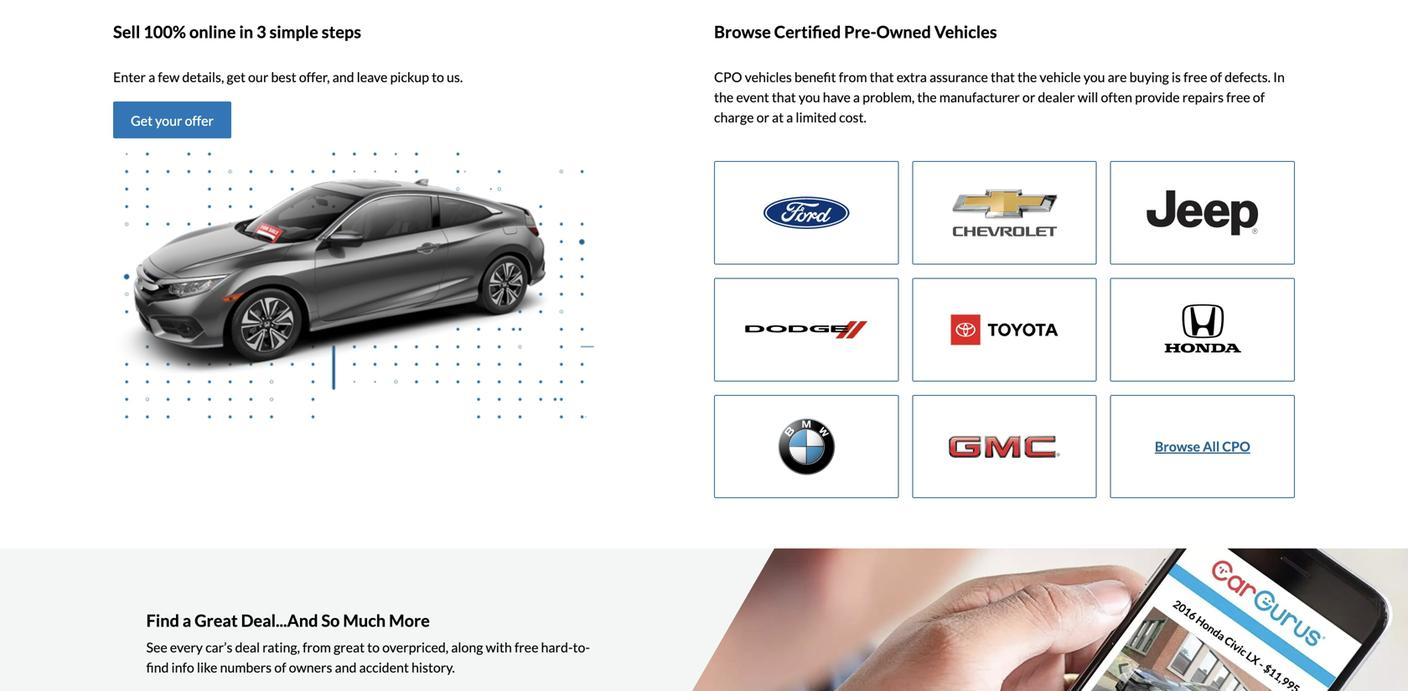 Task type: locate. For each thing, give the bounding box(es) containing it.
2 vertical spatial of
[[274, 659, 286, 676]]

much
[[343, 611, 386, 631]]

0 vertical spatial of
[[1211, 69, 1223, 85]]

0 vertical spatial cpo
[[715, 69, 743, 85]]

best
[[271, 69, 297, 85]]

gmc image
[[914, 396, 1097, 497]]

1 vertical spatial cpo
[[1223, 438, 1251, 454]]

1 vertical spatial from
[[303, 639, 331, 655]]

browse all cpo link
[[1155, 436, 1251, 457]]

us.
[[447, 69, 463, 85]]

0 horizontal spatial to
[[367, 639, 380, 655]]

1 horizontal spatial that
[[870, 69, 895, 85]]

that up at
[[772, 89, 797, 105]]

bmw image
[[715, 396, 898, 497]]

get your offer button
[[113, 102, 231, 139]]

0 vertical spatial browse
[[715, 22, 771, 42]]

browse
[[715, 22, 771, 42], [1155, 438, 1201, 454]]

1 horizontal spatial browse
[[1155, 438, 1201, 454]]

0 vertical spatial from
[[839, 69, 868, 85]]

1 vertical spatial to
[[367, 639, 380, 655]]

and down great
[[335, 659, 357, 676]]

a right have
[[854, 89, 860, 105]]

get your offer
[[131, 113, 214, 129]]

a
[[149, 69, 155, 85], [854, 89, 860, 105], [787, 109, 794, 126], [183, 611, 191, 631]]

a inside find a great deal...and so much more see every car's deal rating, from great to overpriced, along with free hard-to- find info like numbers of owners and accident history.
[[183, 611, 191, 631]]

more
[[389, 611, 430, 631]]

repairs
[[1183, 89, 1224, 105]]

deal...and
[[241, 611, 318, 631]]

1 horizontal spatial of
[[1211, 69, 1223, 85]]

to
[[432, 69, 444, 85], [367, 639, 380, 655]]

and left 'leave'
[[333, 69, 354, 85]]

simple
[[270, 22, 319, 42]]

are
[[1108, 69, 1128, 85]]

and
[[333, 69, 354, 85], [335, 659, 357, 676]]

get
[[227, 69, 246, 85]]

free right is
[[1184, 69, 1208, 85]]

cpo vehicles benefit from that extra assurance that the vehicle you are buying is free of defects.  in the event that you have a problem, the manufacturer or dealer will often provide repairs free of charge or at a limited cost.
[[715, 69, 1286, 126]]

steps
[[322, 22, 361, 42]]

vehicles
[[935, 22, 998, 42]]

of inside find a great deal...and so much more see every car's deal rating, from great to overpriced, along with free hard-to- find info like numbers of owners and accident history.
[[274, 659, 286, 676]]

1 horizontal spatial from
[[839, 69, 868, 85]]

info
[[172, 659, 194, 676]]

at
[[772, 109, 784, 126]]

0 horizontal spatial browse
[[715, 22, 771, 42]]

of down defects.
[[1254, 89, 1266, 105]]

of
[[1211, 69, 1223, 85], [1254, 89, 1266, 105], [274, 659, 286, 676]]

to left us.
[[432, 69, 444, 85]]

the
[[1018, 69, 1038, 85], [715, 89, 734, 105], [918, 89, 937, 105]]

0 horizontal spatial free
[[515, 639, 539, 655]]

ford image
[[715, 162, 898, 264]]

a right find
[[183, 611, 191, 631]]

0 vertical spatial to
[[432, 69, 444, 85]]

your
[[155, 113, 182, 129]]

every
[[170, 639, 203, 655]]

often
[[1102, 89, 1133, 105]]

1 vertical spatial free
[[1227, 89, 1251, 105]]

0 horizontal spatial from
[[303, 639, 331, 655]]

cpo
[[715, 69, 743, 85], [1223, 438, 1251, 454]]

from up "owners" on the left bottom of page
[[303, 639, 331, 655]]

find a great deal...and so much more see every car's deal rating, from great to overpriced, along with free hard-to- find info like numbers of owners and accident history.
[[146, 611, 590, 676]]

browse all cpo
[[1155, 438, 1251, 454]]

0 horizontal spatial or
[[757, 109, 770, 126]]

sell
[[113, 22, 140, 42]]

0 horizontal spatial cpo
[[715, 69, 743, 85]]

the up 'charge'
[[715, 89, 734, 105]]

1 vertical spatial you
[[799, 89, 821, 105]]

a left few in the top left of the page
[[149, 69, 155, 85]]

free
[[1184, 69, 1208, 85], [1227, 89, 1251, 105], [515, 639, 539, 655]]

1 vertical spatial of
[[1254, 89, 1266, 105]]

cpo right all
[[1223, 438, 1251, 454]]

our
[[248, 69, 269, 85]]

from up have
[[839, 69, 868, 85]]

that up problem,
[[870, 69, 895, 85]]

that
[[870, 69, 895, 85], [991, 69, 1016, 85], [772, 89, 797, 105]]

cpo up the event
[[715, 69, 743, 85]]

browse up vehicles
[[715, 22, 771, 42]]

owners
[[289, 659, 332, 676]]

or left at
[[757, 109, 770, 126]]

rating,
[[263, 639, 300, 655]]

0 vertical spatial or
[[1023, 89, 1036, 105]]

of up "repairs"
[[1211, 69, 1223, 85]]

get
[[131, 113, 153, 129]]

that up manufacturer
[[991, 69, 1016, 85]]

3
[[257, 22, 266, 42]]

1 horizontal spatial cpo
[[1223, 438, 1251, 454]]

certified
[[775, 22, 841, 42]]

1 horizontal spatial the
[[918, 89, 937, 105]]

offer,
[[299, 69, 330, 85]]

along
[[451, 639, 483, 655]]

0 vertical spatial free
[[1184, 69, 1208, 85]]

you up the will at the right of the page
[[1084, 69, 1106, 85]]

of down rating,
[[274, 659, 286, 676]]

or
[[1023, 89, 1036, 105], [757, 109, 770, 126]]

1 vertical spatial and
[[335, 659, 357, 676]]

cpo inside browse all cpo link
[[1223, 438, 1251, 454]]

browse left all
[[1155, 438, 1201, 454]]

car's
[[206, 639, 233, 655]]

pickup
[[390, 69, 429, 85]]

from
[[839, 69, 868, 85], [303, 639, 331, 655]]

the down extra
[[918, 89, 937, 105]]

toyota image
[[914, 279, 1097, 381]]

2 horizontal spatial free
[[1227, 89, 1251, 105]]

leave
[[357, 69, 388, 85]]

you
[[1084, 69, 1106, 85], [799, 89, 821, 105]]

1 vertical spatial browse
[[1155, 438, 1201, 454]]

1 horizontal spatial you
[[1084, 69, 1106, 85]]

free right with
[[515, 639, 539, 655]]

you down benefit
[[799, 89, 821, 105]]

the left vehicle
[[1018, 69, 1038, 85]]

a right at
[[787, 109, 794, 126]]

to up 'accident'
[[367, 639, 380, 655]]

pre-
[[845, 22, 877, 42]]

all
[[1204, 438, 1220, 454]]

online
[[189, 22, 236, 42]]

limited
[[796, 109, 837, 126]]

2 vertical spatial free
[[515, 639, 539, 655]]

free down defects.
[[1227, 89, 1251, 105]]

0 horizontal spatial of
[[274, 659, 286, 676]]

manufacturer
[[940, 89, 1020, 105]]

problem,
[[863, 89, 915, 105]]

to inside find a great deal...and so much more see every car's deal rating, from great to overpriced, along with free hard-to- find info like numbers of owners and accident history.
[[367, 639, 380, 655]]

or left dealer
[[1023, 89, 1036, 105]]

free inside find a great deal...and so much more see every car's deal rating, from great to overpriced, along with free hard-to- find info like numbers of owners and accident history.
[[515, 639, 539, 655]]



Task type: describe. For each thing, give the bounding box(es) containing it.
overpriced,
[[383, 639, 449, 655]]

charge
[[715, 109, 754, 126]]

0 horizontal spatial that
[[772, 89, 797, 105]]

provide
[[1136, 89, 1181, 105]]

from inside find a great deal...and so much more see every car's deal rating, from great to overpriced, along with free hard-to- find info like numbers of owners and accident history.
[[303, 639, 331, 655]]

browse for browse all cpo
[[1155, 438, 1201, 454]]

vehicle
[[1040, 69, 1082, 85]]

browse for browse certified pre-owned vehicles
[[715, 22, 771, 42]]

jeep image
[[1112, 162, 1295, 264]]

history.
[[412, 659, 455, 676]]

will
[[1078, 89, 1099, 105]]

from inside cpo vehicles benefit from that extra assurance that the vehicle you are buying is free of defects.  in the event that you have a problem, the manufacturer or dealer will often provide repairs free of charge or at a limited cost.
[[839, 69, 868, 85]]

chevrolet image
[[914, 162, 1097, 264]]

find
[[146, 659, 169, 676]]

deal
[[235, 639, 260, 655]]

see
[[146, 639, 167, 655]]

event
[[737, 89, 770, 105]]

1 horizontal spatial or
[[1023, 89, 1036, 105]]

owned
[[877, 22, 932, 42]]

in
[[1274, 69, 1286, 85]]

like
[[197, 659, 218, 676]]

100%
[[144, 22, 186, 42]]

cpo inside cpo vehicles benefit from that extra assurance that the vehicle you are buying is free of defects.  in the event that you have a problem, the manufacturer or dealer will often provide repairs free of charge or at a limited cost.
[[715, 69, 743, 85]]

extra
[[897, 69, 927, 85]]

1 horizontal spatial free
[[1184, 69, 1208, 85]]

to-
[[573, 639, 590, 655]]

great
[[334, 639, 365, 655]]

hard-
[[541, 639, 573, 655]]

and inside find a great deal...and so much more see every car's deal rating, from great to overpriced, along with free hard-to- find info like numbers of owners and accident history.
[[335, 659, 357, 676]]

offer
[[185, 113, 214, 129]]

honda image
[[1112, 279, 1295, 381]]

in
[[239, 22, 253, 42]]

great
[[195, 611, 238, 631]]

find
[[146, 611, 179, 631]]

cost.
[[840, 109, 867, 126]]

details,
[[182, 69, 224, 85]]

0 vertical spatial you
[[1084, 69, 1106, 85]]

have
[[823, 89, 851, 105]]

2 horizontal spatial that
[[991, 69, 1016, 85]]

assurance
[[930, 69, 989, 85]]

buying
[[1130, 69, 1170, 85]]

accident
[[359, 659, 409, 676]]

so
[[321, 611, 340, 631]]

is
[[1172, 69, 1182, 85]]

with
[[486, 639, 512, 655]]

1 horizontal spatial to
[[432, 69, 444, 85]]

vehicles
[[745, 69, 792, 85]]

enter
[[113, 69, 146, 85]]

2 horizontal spatial of
[[1254, 89, 1266, 105]]

enter a few details, get our best offer, and leave pickup to us.
[[113, 69, 463, 85]]

0 horizontal spatial the
[[715, 89, 734, 105]]

numbers
[[220, 659, 272, 676]]

2 horizontal spatial the
[[1018, 69, 1038, 85]]

dodge image
[[715, 279, 898, 381]]

few
[[158, 69, 180, 85]]

0 horizontal spatial you
[[799, 89, 821, 105]]

sell 100% online in 3 simple steps
[[113, 22, 361, 42]]

benefit
[[795, 69, 837, 85]]

0 vertical spatial and
[[333, 69, 354, 85]]

dealer
[[1039, 89, 1076, 105]]

1 vertical spatial or
[[757, 109, 770, 126]]

defects.
[[1225, 69, 1271, 85]]

browse certified pre-owned vehicles
[[715, 22, 998, 42]]



Task type: vqa. For each thing, say whether or not it's contained in the screenshot.
online
yes



